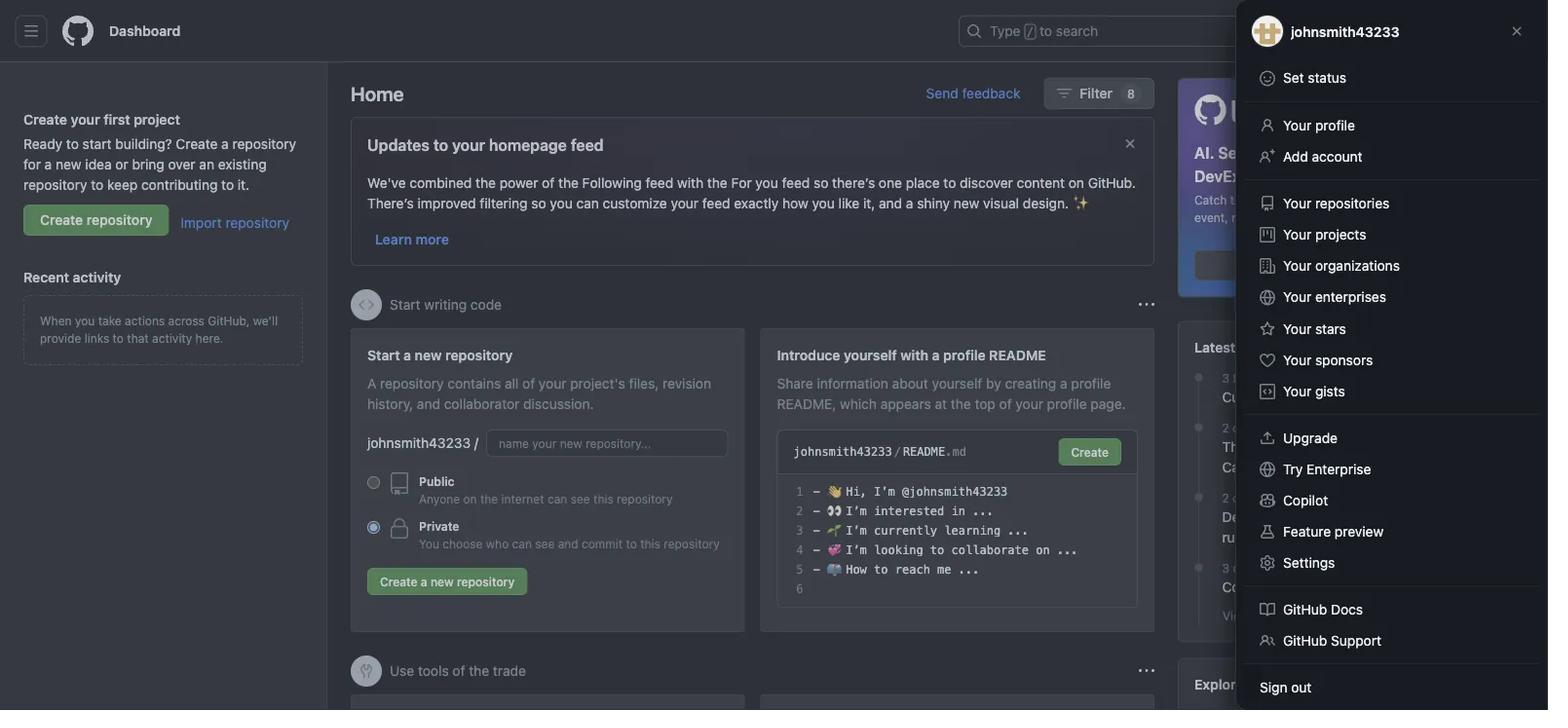 Task type: vqa. For each thing, say whether or not it's contained in the screenshot.
Appearance
no



Task type: describe. For each thing, give the bounding box(es) containing it.
try enterprise link
[[1252, 454, 1532, 485]]

0 horizontal spatial readme
[[903, 445, 945, 459]]

set
[[1283, 70, 1304, 86]]

to right the how
[[874, 563, 888, 577]]

links
[[84, 331, 109, 345]]

ago for custom
[[1267, 372, 1288, 385]]

best
[[1278, 193, 1302, 207]]

create a new repository element
[[367, 345, 728, 603]]

create repository link
[[23, 205, 169, 236]]

and inside the a repository contains all of your project's files, revision history, and collaborator discussion.
[[417, 396, 440, 412]]

learn more link
[[375, 231, 449, 247]]

can inside public anyone on the internet can see this repository
[[547, 492, 567, 506]]

repository inside button
[[457, 575, 515, 588]]

the
[[1222, 439, 1246, 455]]

start for start a new repository
[[367, 347, 400, 363]]

i'm down hi,
[[846, 505, 867, 518]]

the left trade
[[469, 663, 489, 679]]

create up an
[[176, 135, 218, 151]]

dot fill image for the github enterprise server 3.11 release candidate is available
[[1191, 419, 1207, 435]]

2 inside 1 - 👋 hi, i'm @johnsmith43233 2 - 👀 i'm interested in ... 3 - 🌱 i'm currently learning ... 4 - 💞️ i'm looking to collaborate on ... 5 - 📫 how to reach me ... 6
[[796, 505, 803, 518]]

github for github docs
[[1283, 602, 1327, 618]]

this inside ai. security. devex. catch the very best from this year's global developer event, now on-demand.
[[1334, 193, 1355, 207]]

1 vertical spatial enterprise
[[1307, 461, 1371, 477]]

watch
[[1316, 257, 1357, 273]]

the left following
[[558, 174, 579, 190]]

repository up existing
[[232, 135, 296, 151]]

idea
[[85, 156, 112, 172]]

who
[[486, 537, 509, 550]]

page.
[[1091, 396, 1126, 412]]

filtering
[[480, 195, 528, 211]]

close image inside the explore element
[[1494, 93, 1510, 109]]

dot fill image for codespaces prebuilds new region: australia
[[1191, 560, 1207, 575]]

your inside create your first project ready to start building? create a repository for a new idea or bring over an existing repository to keep contributing to it.
[[71, 111, 100, 127]]

add
[[1283, 149, 1308, 165]]

johnsmith43233 for johnsmith43233
[[1291, 23, 1399, 39]]

view
[[1223, 609, 1249, 623]]

there's
[[367, 195, 414, 211]]

0 horizontal spatial yourself
[[844, 347, 897, 363]]

of inside we've combined the power of the following feed with the for you feed so there's one place to discover content on github. there's improved filtering so you can customize your feed exactly how you like it, and a shiny new visual design. ✨
[[542, 174, 555, 190]]

choose
[[443, 537, 483, 550]]

your for your profile
[[1283, 117, 1312, 133]]

available
[[1304, 459, 1359, 476]]

learn
[[375, 231, 412, 247]]

johnsmith43233 / readme .md
[[794, 445, 966, 459]]

on inside public anyone on the internet can see this repository
[[463, 492, 477, 506]]

we've
[[367, 174, 406, 190]]

across
[[168, 314, 204, 327]]

introduce yourself with a profile readme element
[[760, 328, 1154, 632]]

2 for the github enterprise server 3.11 release candidate is available
[[1222, 421, 1229, 435]]

a up existing
[[221, 135, 229, 151]]

i'm right 🌱
[[846, 524, 867, 538]]

👀
[[827, 505, 839, 518]]

project
[[134, 111, 180, 127]]

your enterprises link
[[1252, 282, 1532, 314]]

longer
[[1347, 509, 1387, 525]]

homepage
[[489, 136, 567, 154]]

days for dependabot
[[1233, 492, 1258, 505]]

... up learning on the bottom right of the page
[[972, 505, 994, 518]]

to up me
[[930, 544, 944, 557]]

docs
[[1331, 602, 1363, 618]]

none radio inside create a new repository element
[[367, 476, 380, 489]]

at
[[935, 396, 947, 412]]

introduce
[[777, 347, 840, 363]]

can inside we've combined the power of the following feed with the for you feed so there's one place to discover content on github. there's improved filtering so you can customize your feed exactly how you like it, and a shiny new visual design. ✨
[[576, 195, 599, 211]]

github.
[[1088, 174, 1136, 190]]

upgrade link
[[1252, 423, 1532, 454]]

feed up the how
[[782, 174, 810, 190]]

homepage image
[[62, 16, 94, 47]]

latest
[[1194, 340, 1236, 356]]

contributing
[[141, 176, 218, 192]]

create a new repository
[[380, 575, 515, 588]]

readme,
[[777, 396, 836, 412]]

top
[[975, 396, 995, 412]]

... up collaborate
[[1008, 524, 1029, 538]]

dependabot will no longer automatically re- run failed jobs when package manifest changes link
[[1222, 507, 1508, 566]]

1 vertical spatial so
[[531, 195, 546, 211]]

like
[[838, 195, 860, 211]]

sign out
[[1260, 680, 1312, 696]]

5
[[796, 563, 803, 577]]

stars
[[1315, 321, 1346, 337]]

1 - from the top
[[813, 485, 820, 499]]

issue opened image
[[1392, 23, 1408, 39]]

run
[[1222, 530, 1243, 546]]

explore repositories navigation
[[1178, 658, 1525, 710]]

new inside create your first project ready to start building? create a repository for a new idea or bring over an existing repository to keep contributing to it.
[[56, 156, 81, 172]]

1 horizontal spatial readme
[[989, 347, 1046, 363]]

and inside private you choose who can see and commit to this repository
[[558, 537, 578, 550]]

/ for type / to search
[[1027, 25, 1034, 39]]

new inside button
[[431, 575, 454, 588]]

me
[[937, 563, 951, 577]]

ready
[[23, 135, 62, 151]]

your up the combined
[[452, 136, 485, 154]]

github for github support
[[1283, 633, 1327, 649]]

commit
[[582, 537, 623, 550]]

repository down it. at the left top
[[226, 215, 289, 231]]

view changelog → link
[[1223, 609, 1324, 623]]

changes inside 2 days ago dependabot will no longer automatically re- run failed jobs when package manifest changes
[[1222, 550, 1276, 566]]

1 horizontal spatial now
[[1360, 257, 1387, 273]]

automatically
[[1390, 509, 1474, 525]]

dashboard link
[[101, 16, 188, 47]]

over
[[168, 156, 195, 172]]

... right collaborate
[[1057, 544, 1078, 557]]

send feedback link
[[926, 83, 1020, 104]]

you left the "like"
[[812, 195, 835, 211]]

ga
[[1450, 389, 1469, 405]]

to inside private you choose who can see and commit to this repository
[[626, 537, 637, 550]]

see inside public anyone on the internet can see this repository
[[571, 492, 590, 506]]

the left for
[[707, 174, 727, 190]]

to inside we've combined the power of the following feed with the for you feed so there's one place to discover content on github. there's improved filtering so you can customize your feed exactly how you like it, and a shiny new visual design. ✨
[[943, 174, 956, 190]]

2 days ago dependabot will no longer automatically re- run failed jobs when package manifest changes
[[1222, 492, 1497, 566]]

your for your stars
[[1283, 321, 1312, 337]]

tools
[[418, 663, 449, 679]]

your for your gists
[[1283, 383, 1312, 399]]

github,
[[208, 314, 250, 327]]

filter image
[[1056, 86, 1072, 101]]

visual
[[983, 195, 1019, 211]]

that
[[127, 331, 149, 345]]

a inside button
[[421, 575, 427, 588]]

by
[[986, 375, 1001, 391]]

repository down for
[[23, 176, 87, 192]]

discussion.
[[523, 396, 594, 412]]

5 - from the top
[[813, 563, 820, 577]]

i'm up the how
[[846, 544, 867, 557]]

for
[[731, 174, 752, 190]]

explore element
[[1178, 78, 1525, 710]]

4 - from the top
[[813, 544, 820, 557]]

sign out link
[[1252, 672, 1532, 703]]

the github enterprise server 3.11 release candidate is available link
[[1222, 437, 1508, 478]]

repositories for your repositories
[[1315, 195, 1390, 211]]

internet
[[501, 492, 544, 506]]

6
[[796, 583, 803, 596]]

building?
[[115, 135, 172, 151]]

contains
[[448, 375, 501, 391]]

codespaces prebuilds new region: australia link
[[1222, 577, 1508, 598]]

a inside we've combined the power of the following feed with the for you feed so there's one place to discover content on github. there's improved filtering so you can customize your feed exactly how you like it, and a shiny new visual design. ✨
[[906, 195, 913, 211]]

this inside private you choose who can see and commit to this repository
[[640, 537, 660, 550]]

x image
[[1122, 136, 1138, 151]]

0 vertical spatial close image
[[1509, 23, 1525, 39]]

days for codespaces
[[1233, 562, 1258, 575]]

your stars link
[[1252, 314, 1532, 345]]

days for the
[[1233, 421, 1258, 435]]

i'm right hi,
[[874, 485, 895, 499]]

0 vertical spatial so
[[814, 174, 828, 190]]

will
[[1303, 509, 1324, 525]]

your sponsors link
[[1252, 345, 1532, 376]]

here.
[[195, 331, 223, 345]]

demand.
[[1277, 211, 1325, 225]]

a repository contains all of your project's files, revision history, and collaborator discussion.
[[367, 375, 711, 412]]

an
[[199, 156, 214, 172]]

or
[[115, 156, 128, 172]]

profile inside "link"
[[1315, 117, 1355, 133]]

Repository name text field
[[486, 430, 728, 457]]

a up share information about yourself by creating a profile readme, which appears at the top of your profile page.
[[932, 347, 940, 363]]

you
[[419, 537, 439, 550]]

now inside 3 hours ago custom organization roles are now ga
[[1420, 389, 1446, 405]]

actions
[[125, 314, 165, 327]]

1 - 👋 hi, i'm @johnsmith43233 2 - 👀 i'm interested in ... 3 - 🌱 i'm currently learning ... 4 - 💞️ i'm looking to collaborate on ... 5 - 📫 how to reach me ... 6
[[796, 485, 1078, 596]]

on-
[[1257, 211, 1277, 225]]

3 inside 1 - 👋 hi, i'm @johnsmith43233 2 - 👀 i'm interested in ... 3 - 🌱 i'm currently learning ... 4 - 💞️ i'm looking to collaborate on ... 5 - 📫 how to reach me ... 6
[[796, 524, 803, 538]]

/ for johnsmith43233 / readme .md
[[894, 445, 901, 459]]

this inside public anyone on the internet can see this repository
[[593, 492, 613, 506]]

none submit inside introduce yourself with a profile readme element
[[1058, 438, 1121, 466]]

there's
[[832, 174, 875, 190]]

📫
[[827, 563, 839, 577]]

your profile
[[1283, 117, 1355, 133]]

on inside 1 - 👋 hi, i'm @johnsmith43233 2 - 👀 i'm interested in ... 3 - 🌱 i'm currently learning ... 4 - 💞️ i'm looking to collaborate on ... 5 - 📫 how to reach me ... 6
[[1036, 544, 1050, 557]]

a right for
[[45, 156, 52, 172]]

your organizations link
[[1252, 250, 1532, 282]]

type / to search
[[990, 23, 1098, 39]]

try enterprise
[[1283, 461, 1371, 477]]

is
[[1290, 459, 1300, 476]]

your for your projects
[[1283, 227, 1312, 243]]

to down idea
[[91, 176, 103, 192]]

organizations
[[1315, 258, 1400, 274]]

it,
[[863, 195, 875, 211]]

looking
[[874, 544, 923, 557]]

public
[[419, 474, 454, 488]]

why am i seeing this? image for start writing code
[[1139, 297, 1154, 313]]

updates to your homepage feed
[[367, 136, 604, 154]]



Task type: locate. For each thing, give the bounding box(es) containing it.
2 vertical spatial on
[[1036, 544, 1050, 557]]

changes up hours
[[1239, 340, 1295, 356]]

1 vertical spatial can
[[547, 492, 567, 506]]

catch
[[1194, 193, 1227, 207]]

0 vertical spatial yourself
[[844, 347, 897, 363]]

activity inside "when you take actions across github, we'll provide links to that activity here."
[[152, 331, 192, 345]]

import repository link
[[181, 215, 289, 231]]

repositories up projects
[[1315, 195, 1390, 211]]

hours
[[1233, 372, 1264, 385]]

start up a
[[367, 347, 400, 363]]

import repository
[[181, 215, 289, 231]]

ai.
[[1194, 143, 1214, 162]]

search
[[1056, 23, 1098, 39]]

0 vertical spatial readme
[[989, 347, 1046, 363]]

... right me
[[958, 563, 980, 577]]

0 vertical spatial and
[[879, 195, 902, 211]]

2 horizontal spatial this
[[1334, 193, 1355, 207]]

yourself inside share information about yourself by creating a profile readme, which appears at the top of your profile page.
[[932, 375, 982, 391]]

7 your from the top
[[1283, 352, 1312, 368]]

/ down appears
[[894, 445, 901, 459]]

3.11
[[1410, 439, 1434, 455]]

8
[[1127, 87, 1135, 100]]

8 your from the top
[[1283, 383, 1312, 399]]

3 up 4
[[796, 524, 803, 538]]

dot fill image for custom organization roles are now ga
[[1191, 370, 1207, 385]]

can inside private you choose who can see and commit to this repository
[[512, 537, 532, 550]]

repository
[[232, 135, 296, 151], [23, 176, 87, 192], [87, 212, 152, 228], [226, 215, 289, 231], [445, 347, 513, 363], [380, 375, 444, 391], [617, 492, 673, 506], [664, 537, 720, 550], [457, 575, 515, 588]]

repositories
[[1315, 195, 1390, 211], [1247, 677, 1326, 693]]

your left gists
[[1283, 383, 1312, 399]]

new
[[56, 156, 81, 172], [954, 195, 979, 211], [415, 347, 442, 363], [431, 575, 454, 588]]

history,
[[367, 396, 413, 412]]

repository up contains
[[445, 347, 513, 363]]

a up history,
[[403, 347, 411, 363]]

1 horizontal spatial /
[[894, 445, 901, 459]]

your for your sponsors
[[1283, 352, 1312, 368]]

sign
[[1260, 680, 1287, 696]]

1 horizontal spatial yourself
[[932, 375, 982, 391]]

0 horizontal spatial and
[[417, 396, 440, 412]]

1 vertical spatial see
[[535, 537, 555, 550]]

0 vertical spatial 3
[[1222, 372, 1230, 385]]

settings
[[1283, 555, 1335, 571]]

the inside ai. security. devex. catch the very best from this year's global developer event, now on-demand.
[[1230, 193, 1248, 207]]

None radio
[[367, 521, 380, 534]]

custom
[[1222, 389, 1271, 405]]

1 vertical spatial github
[[1283, 602, 1327, 618]]

1 vertical spatial repositories
[[1247, 677, 1326, 693]]

johnsmith43233 inside dialog
[[1291, 23, 1399, 39]]

share
[[777, 375, 813, 391]]

days up dependabot
[[1233, 492, 1258, 505]]

johnsmith43233 for johnsmith43233 /
[[367, 435, 471, 451]]

the left internet
[[480, 492, 498, 506]]

start a new repository
[[367, 347, 513, 363]]

repository up commit
[[617, 492, 673, 506]]

of right tools
[[452, 663, 465, 679]]

4 your from the top
[[1283, 258, 1312, 274]]

2 why am i seeing this? image from the top
[[1139, 663, 1154, 679]]

days inside 2 days ago dependabot will no longer automatically re- run failed jobs when package manifest changes
[[1233, 492, 1258, 505]]

2 inside 2 days ago dependabot will no longer automatically re- run failed jobs when package manifest changes
[[1222, 492, 1229, 505]]

lock image
[[388, 517, 411, 541]]

0 vertical spatial can
[[576, 195, 599, 211]]

github
[[1250, 439, 1294, 455], [1283, 602, 1327, 618], [1283, 633, 1327, 649]]

dialog
[[1236, 0, 1548, 710]]

the inside public anyone on the internet can see this repository
[[480, 492, 498, 506]]

one
[[879, 174, 902, 190]]

add account
[[1283, 149, 1363, 165]]

0 vertical spatial on
[[1069, 174, 1084, 190]]

0 horizontal spatial with
[[677, 174, 703, 190]]

a left shiny
[[906, 195, 913, 211]]

you up exactly
[[755, 174, 778, 190]]

design.
[[1023, 195, 1069, 211]]

0 vertical spatial activity
[[73, 269, 121, 285]]

create repository
[[40, 212, 152, 228]]

this right commit
[[640, 537, 660, 550]]

of
[[542, 174, 555, 190], [522, 375, 535, 391], [999, 396, 1012, 412], [452, 663, 465, 679]]

with up about
[[900, 347, 929, 363]]

start
[[390, 297, 420, 313], [367, 347, 400, 363]]

your inside share information about yourself by creating a profile readme, which appears at the top of your profile page.
[[1016, 396, 1043, 412]]

the left very
[[1230, 193, 1248, 207]]

feature
[[1283, 524, 1331, 540]]

2 horizontal spatial on
[[1069, 174, 1084, 190]]

johnsmith43233 inside introduce yourself with a profile readme element
[[794, 445, 892, 459]]

3 days ago codespaces prebuilds new region: australia
[[1222, 562, 1504, 595]]

readme up creating
[[989, 347, 1046, 363]]

keep
[[107, 176, 138, 192]]

/ right type
[[1027, 25, 1034, 39]]

2 for dependabot will no longer automatically re- run failed jobs when package manifest changes
[[1222, 492, 1229, 505]]

your up discussion.
[[539, 375, 566, 391]]

recent
[[23, 269, 69, 285]]

2 down 1
[[796, 505, 803, 518]]

2 your from the top
[[1283, 195, 1312, 211]]

0 vertical spatial with
[[677, 174, 703, 190]]

triangle down image
[[1352, 22, 1368, 38]]

1 horizontal spatial johnsmith43233
[[794, 445, 892, 459]]

None radio
[[367, 476, 380, 489]]

/ down collaborator
[[474, 435, 478, 451]]

2 horizontal spatial now
[[1420, 389, 1446, 405]]

/ for johnsmith43233 /
[[474, 435, 478, 451]]

2
[[1222, 421, 1229, 435], [1222, 492, 1229, 505], [796, 505, 803, 518]]

of right power
[[542, 174, 555, 190]]

why am i seeing this? image
[[1139, 297, 1154, 313], [1139, 663, 1154, 679]]

johnsmith43233 for johnsmith43233 / readme .md
[[794, 445, 892, 459]]

3 your from the top
[[1283, 227, 1312, 243]]

profile up the 'page.'
[[1071, 375, 1111, 391]]

files,
[[629, 375, 659, 391]]

0 horizontal spatial johnsmith43233
[[367, 435, 471, 451]]

content
[[1017, 174, 1065, 190]]

0 vertical spatial changes
[[1239, 340, 1295, 356]]

on right anyone
[[463, 492, 477, 506]]

command palette image
[[1276, 23, 1292, 39]]

of inside the a repository contains all of your project's files, revision history, and collaborator discussion.
[[522, 375, 535, 391]]

1 your from the top
[[1283, 117, 1312, 133]]

0 horizontal spatial now
[[1232, 211, 1254, 225]]

1 vertical spatial activity
[[152, 331, 192, 345]]

1 horizontal spatial and
[[558, 537, 578, 550]]

and right history,
[[417, 396, 440, 412]]

this up commit
[[593, 492, 613, 506]]

release
[[1438, 439, 1487, 455]]

github support link
[[1252, 625, 1532, 657]]

your stars
[[1283, 321, 1346, 337]]

activity up 'take'
[[73, 269, 121, 285]]

global
[[1394, 193, 1428, 207]]

private you choose who can see and commit to this repository
[[419, 519, 720, 550]]

3 dot fill image from the top
[[1191, 490, 1207, 505]]

to left search
[[1040, 23, 1052, 39]]

2 vertical spatial github
[[1283, 633, 1327, 649]]

so down power
[[531, 195, 546, 211]]

your up add at right top
[[1283, 117, 1312, 133]]

start for start writing code
[[390, 297, 420, 313]]

2 vertical spatial can
[[512, 537, 532, 550]]

collaborator
[[444, 396, 520, 412]]

1 horizontal spatial so
[[814, 174, 828, 190]]

4 dot fill image from the top
[[1191, 560, 1207, 575]]

2 dot fill image from the top
[[1191, 419, 1207, 435]]

your up your gists
[[1283, 352, 1312, 368]]

dot fill image
[[1191, 370, 1207, 385], [1191, 419, 1207, 435], [1191, 490, 1207, 505], [1191, 560, 1207, 575]]

activity
[[73, 269, 121, 285], [152, 331, 192, 345]]

you inside "when you take actions across github, we'll provide links to that activity here."
[[75, 314, 95, 327]]

1 vertical spatial yourself
[[932, 375, 982, 391]]

with left for
[[677, 174, 703, 190]]

1 vertical spatial days
[[1233, 492, 1258, 505]]

1 vertical spatial changes
[[1222, 550, 1276, 566]]

1 vertical spatial why am i seeing this? image
[[1139, 663, 1154, 679]]

2 horizontal spatial /
[[1027, 25, 1034, 39]]

package
[[1352, 530, 1405, 546]]

ago inside 2 days ago the github enterprise server 3.11 release candidate is available
[[1262, 421, 1282, 435]]

tools image
[[359, 663, 374, 679]]

on up ✨
[[1069, 174, 1084, 190]]

why am i seeing this? image for use tools of the trade
[[1139, 663, 1154, 679]]

yourself up the information
[[844, 347, 897, 363]]

to left it. at the left top
[[221, 176, 234, 192]]

your enterprises
[[1283, 289, 1386, 305]]

github inside 2 days ago the github enterprise server 3.11 release candidate is available
[[1250, 439, 1294, 455]]

ago for dependabot
[[1262, 492, 1282, 505]]

your inside the your sponsors link
[[1283, 352, 1312, 368]]

repositories down github support
[[1247, 677, 1326, 693]]

currently
[[874, 524, 937, 538]]

a right creating
[[1060, 375, 1067, 391]]

0 vertical spatial days
[[1233, 421, 1258, 435]]

to left start
[[66, 135, 79, 151]]

2 vertical spatial 3
[[1222, 562, 1230, 575]]

1 horizontal spatial this
[[640, 537, 660, 550]]

feed left exactly
[[702, 195, 730, 211]]

1 vertical spatial readme
[[903, 445, 945, 459]]

on inside we've combined the power of the following feed with the for you feed so there's one place to discover content on github. there's improved filtering so you can customize your feed exactly how you like it, and a shiny new visual design. ✨
[[1069, 174, 1084, 190]]

this right from
[[1334, 193, 1355, 207]]

None submit
[[1058, 438, 1121, 466]]

- left the 📫
[[813, 563, 820, 577]]

your inside your organizations link
[[1283, 258, 1312, 274]]

- left '👋'
[[813, 485, 820, 499]]

0 vertical spatial why am i seeing this? image
[[1139, 297, 1154, 313]]

with inside we've combined the power of the following feed with the for you feed so there's one place to discover content on github. there's improved filtering so you can customize your feed exactly how you like it, and a shiny new visual design. ✨
[[677, 174, 703, 190]]

see right who
[[535, 537, 555, 550]]

universe23 image
[[1194, 95, 1369, 125]]

/ inside type / to search
[[1027, 25, 1034, 39]]

new inside we've combined the power of the following feed with the for you feed so there's one place to discover content on github. there's improved filtering so you can customize your feed exactly how you like it, and a shiny new visual design. ✨
[[954, 195, 979, 211]]

on right collaborate
[[1036, 544, 1050, 557]]

/ inside introduce yourself with a profile readme element
[[894, 445, 901, 459]]

can
[[576, 195, 599, 211], [547, 492, 567, 506], [512, 537, 532, 550]]

ago right hours
[[1267, 372, 1288, 385]]

are
[[1397, 389, 1416, 405]]

profile up share information about yourself by creating a profile readme, which appears at the top of your profile page.
[[943, 347, 986, 363]]

3 for codespaces prebuilds new region: australia
[[1222, 562, 1230, 575]]

more
[[415, 231, 449, 247]]

1 vertical spatial 3
[[796, 524, 803, 538]]

2 up the
[[1222, 421, 1229, 435]]

the
[[475, 174, 496, 190], [558, 174, 579, 190], [707, 174, 727, 190], [1230, 193, 1248, 207], [951, 396, 971, 412], [480, 492, 498, 506], [469, 663, 489, 679]]

your repositories
[[1283, 195, 1390, 211]]

days up the
[[1233, 421, 1258, 435]]

- left "💞️"
[[813, 544, 820, 557]]

create for create your first project ready to start building? create a repository for a new idea or bring over an existing repository to keep contributing to it.
[[23, 111, 67, 127]]

send feedback
[[926, 85, 1020, 101]]

dot fill image for dependabot will no longer automatically re- run failed jobs when package manifest changes
[[1191, 490, 1207, 505]]

in
[[951, 505, 965, 518]]

customize
[[603, 195, 667, 211]]

profile
[[1315, 117, 1355, 133], [943, 347, 986, 363], [1071, 375, 1111, 391], [1047, 396, 1087, 412]]

to up shiny
[[943, 174, 956, 190]]

your inside your enterprises link
[[1283, 289, 1312, 305]]

place
[[906, 174, 940, 190]]

re-
[[1478, 509, 1497, 525]]

start inside create a new repository element
[[367, 347, 400, 363]]

readme up "@johnsmith43233"
[[903, 445, 945, 459]]

a inside share information about yourself by creating a profile readme, which appears at the top of your profile page.
[[1060, 375, 1067, 391]]

3 - from the top
[[813, 524, 820, 538]]

1 vertical spatial this
[[593, 492, 613, 506]]

3 inside 3 days ago codespaces prebuilds new region: australia
[[1222, 562, 1230, 575]]

1 why am i seeing this? image from the top
[[1139, 297, 1154, 313]]

6 your from the top
[[1283, 321, 1312, 337]]

0 vertical spatial github
[[1250, 439, 1294, 455]]

1 horizontal spatial with
[[900, 347, 929, 363]]

this
[[1334, 193, 1355, 207], [593, 492, 613, 506], [640, 537, 660, 550]]

the up filtering
[[475, 174, 496, 190]]

feed up customize
[[645, 174, 673, 190]]

your inside your projects link
[[1283, 227, 1312, 243]]

2 horizontal spatial and
[[879, 195, 902, 211]]

ago inside 3 days ago codespaces prebuilds new region: australia
[[1262, 562, 1282, 575]]

we've combined the power of the following feed with the for you feed so there's one place to discover content on github. there's improved filtering so you can customize your feed exactly how you like it, and a shiny new visual design. ✨
[[367, 174, 1136, 211]]

repository down who
[[457, 575, 515, 588]]

account
[[1312, 149, 1363, 165]]

yourself up at
[[932, 375, 982, 391]]

enterprise down upgrade
[[1307, 461, 1371, 477]]

i'm
[[874, 485, 895, 499], [846, 505, 867, 518], [846, 524, 867, 538], [846, 544, 867, 557]]

create for create a new repository
[[380, 575, 418, 588]]

johnsmith43233 inside create a new repository element
[[367, 435, 471, 451]]

3 for custom organization roles are now ga
[[1222, 372, 1230, 385]]

new down writing
[[415, 347, 442, 363]]

2 - from the top
[[813, 505, 820, 518]]

2 vertical spatial days
[[1233, 562, 1258, 575]]

interested
[[874, 505, 944, 518]]

0 vertical spatial repositories
[[1315, 195, 1390, 211]]

close image
[[1509, 23, 1525, 39], [1494, 93, 1510, 109]]

days inside 3 days ago codespaces prebuilds new region: australia
[[1233, 562, 1258, 575]]

your right on-
[[1283, 195, 1312, 211]]

create inside button
[[380, 575, 418, 588]]

johnsmith43233 up 'public'
[[367, 435, 471, 451]]

to down 'take'
[[113, 331, 124, 345]]

your sponsors
[[1283, 352, 1373, 368]]

3 left hours
[[1222, 372, 1230, 385]]

and inside we've combined the power of the following feed with the for you feed so there's one place to discover content on github. there's improved filtering so you can customize your feed exactly how you like it, and a shiny new visual design. ✨
[[879, 195, 902, 211]]

1 vertical spatial and
[[417, 396, 440, 412]]

add account link
[[1252, 141, 1532, 172]]

0 horizontal spatial activity
[[73, 269, 121, 285]]

1 horizontal spatial activity
[[152, 331, 192, 345]]

and down the one
[[879, 195, 902, 211]]

when
[[40, 314, 72, 327]]

💞️
[[827, 544, 839, 557]]

0 vertical spatial enterprise
[[1298, 439, 1362, 455]]

1 vertical spatial on
[[463, 492, 477, 506]]

ago for codespaces
[[1262, 562, 1282, 575]]

0 vertical spatial this
[[1334, 193, 1355, 207]]

5 your from the top
[[1283, 289, 1312, 305]]

dialog containing johnsmith43233
[[1236, 0, 1548, 710]]

2 vertical spatial now
[[1420, 389, 1446, 405]]

repository inside the a repository contains all of your project's files, revision history, and collaborator discussion.
[[380, 375, 444, 391]]

your inside your profile "link"
[[1283, 117, 1312, 133]]

your inside the a repository contains all of your project's files, revision history, and collaborator discussion.
[[539, 375, 566, 391]]

0 horizontal spatial see
[[535, 537, 555, 550]]

you right filtering
[[550, 195, 573, 211]]

1 horizontal spatial see
[[571, 492, 590, 506]]

ago for the
[[1262, 421, 1282, 435]]

repositories inside navigation
[[1247, 677, 1326, 693]]

repository down "keep"
[[87, 212, 152, 228]]

ago inside 3 hours ago custom organization roles are now ga
[[1267, 372, 1288, 385]]

profile up 'account'
[[1315, 117, 1355, 133]]

developer
[[1431, 193, 1486, 207]]

create up ready
[[23, 111, 67, 127]]

none radio inside create a new repository element
[[367, 521, 380, 534]]

3 days from the top
[[1233, 562, 1258, 575]]

existing
[[218, 156, 267, 172]]

2 days from the top
[[1233, 492, 1258, 505]]

manifest
[[1409, 530, 1463, 546]]

see up private you choose who can see and commit to this repository on the left bottom
[[571, 492, 590, 506]]

your for your organizations
[[1283, 258, 1312, 274]]

days up codespaces
[[1233, 562, 1258, 575]]

2 up run
[[1222, 492, 1229, 505]]

1 dot fill image from the top
[[1191, 370, 1207, 385]]

2 vertical spatial and
[[558, 537, 578, 550]]

johnsmith43233
[[1291, 23, 1399, 39], [367, 435, 471, 451], [794, 445, 892, 459]]

2 vertical spatial this
[[640, 537, 660, 550]]

activity down across
[[152, 331, 192, 345]]

the inside share information about yourself by creating a profile readme, which appears at the top of your profile page.
[[951, 396, 971, 412]]

combined
[[410, 174, 472, 190]]

1 vertical spatial now
[[1360, 257, 1387, 273]]

failed
[[1247, 530, 1281, 546]]

repository inside "link"
[[87, 212, 152, 228]]

0 vertical spatial start
[[390, 297, 420, 313]]

create for create repository
[[40, 212, 83, 228]]

your inside we've combined the power of the following feed with the for you feed so there's one place to discover content on github. there's improved filtering so you can customize your feed exactly how you like it, and a shiny new visual design. ✨
[[671, 195, 699, 211]]

...
[[972, 505, 994, 518], [1008, 524, 1029, 538], [1057, 544, 1078, 557], [958, 563, 980, 577]]

ago up codespaces
[[1262, 562, 1282, 575]]

enterprise up available
[[1298, 439, 1362, 455]]

1 vertical spatial with
[[900, 347, 929, 363]]

event,
[[1194, 211, 1228, 225]]

2 horizontal spatial johnsmith43233
[[1291, 23, 1399, 39]]

your inside your gists link
[[1283, 383, 1312, 399]]

create up recent activity
[[40, 212, 83, 228]]

ago left upgrade
[[1262, 421, 1282, 435]]

server
[[1366, 439, 1407, 455]]

0 vertical spatial see
[[571, 492, 590, 506]]

0 horizontal spatial on
[[463, 492, 477, 506]]

a down 'you'
[[421, 575, 427, 588]]

your inside your stars link
[[1283, 321, 1312, 337]]

days inside 2 days ago the github enterprise server 3.11 release candidate is available
[[1233, 421, 1258, 435]]

of right the all
[[522, 375, 535, 391]]

0 horizontal spatial /
[[474, 435, 478, 451]]

copilot
[[1283, 492, 1328, 509]]

feed up following
[[571, 136, 604, 154]]

enterprise inside 2 days ago the github enterprise server 3.11 release candidate is available
[[1298, 439, 1362, 455]]

0 horizontal spatial this
[[593, 492, 613, 506]]

create inside "link"
[[40, 212, 83, 228]]

repositories inside dialog
[[1315, 195, 1390, 211]]

plus image
[[1333, 23, 1348, 39]]

your gists
[[1283, 383, 1345, 399]]

sponsors
[[1315, 352, 1373, 368]]

repositories for explore repositories
[[1247, 677, 1326, 693]]

0 horizontal spatial can
[[512, 537, 532, 550]]

changes down failed
[[1222, 550, 1276, 566]]

johnsmith43233 up status
[[1291, 23, 1399, 39]]

learn more
[[375, 231, 449, 247]]

see inside private you choose who can see and commit to this repository
[[535, 537, 555, 550]]

create down lock icon
[[380, 575, 418, 588]]

1 days from the top
[[1233, 421, 1258, 435]]

1 horizontal spatial on
[[1036, 544, 1050, 557]]

3 inside 3 hours ago custom organization roles are now ga
[[1222, 372, 1230, 385]]

your gists link
[[1252, 376, 1532, 407]]

1 vertical spatial start
[[367, 347, 400, 363]]

writing
[[424, 297, 467, 313]]

repo image
[[388, 473, 411, 496]]

1 vertical spatial close image
[[1494, 93, 1510, 109]]

your right customize
[[671, 195, 699, 211]]

new left idea
[[56, 156, 81, 172]]

your
[[71, 111, 100, 127], [452, 136, 485, 154], [671, 195, 699, 211], [539, 375, 566, 391], [1016, 396, 1043, 412]]

explore repositories
[[1194, 677, 1326, 693]]

appears
[[880, 396, 931, 412]]

now inside ai. security. devex. catch the very best from this year's global developer event, now on-demand.
[[1232, 211, 1254, 225]]

ago inside 2 days ago dependabot will no longer automatically re- run failed jobs when package manifest changes
[[1262, 492, 1282, 505]]

/ inside create a new repository element
[[474, 435, 478, 451]]

0 vertical spatial now
[[1232, 211, 1254, 225]]

candidate
[[1222, 459, 1286, 476]]

your up start
[[71, 111, 100, 127]]

2 horizontal spatial can
[[576, 195, 599, 211]]

repository inside public anyone on the internet can see this repository
[[617, 492, 673, 506]]

github support
[[1283, 633, 1381, 649]]

2 inside 2 days ago the github enterprise server 3.11 release candidate is available
[[1222, 421, 1229, 435]]

of inside share information about yourself by creating a profile readme, which appears at the top of your profile page.
[[999, 396, 1012, 412]]

your for your repositories
[[1283, 195, 1312, 211]]

profile left the 'page.'
[[1047, 396, 1087, 412]]

your profile link
[[1252, 110, 1532, 141]]

0 horizontal spatial so
[[531, 195, 546, 211]]

to up the combined
[[433, 136, 448, 154]]

1 horizontal spatial can
[[547, 492, 567, 506]]

your inside your repositories link
[[1283, 195, 1312, 211]]

to inside "when you take actions across github, we'll provide links to that activity here."
[[113, 331, 124, 345]]

from
[[1306, 193, 1331, 207]]

your for your enterprises
[[1283, 289, 1312, 305]]

improved
[[418, 195, 476, 211]]

repository inside private you choose who can see and commit to this repository
[[664, 537, 720, 550]]

code image
[[359, 297, 374, 313]]



